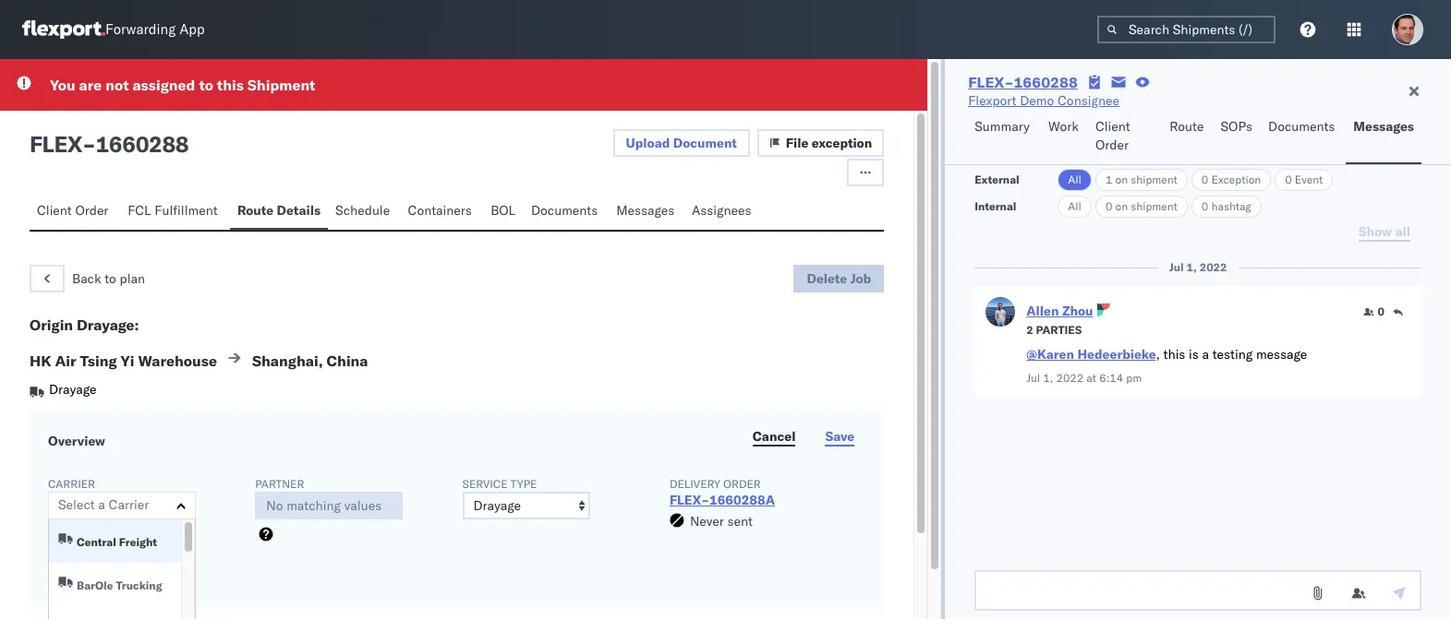 Task type: vqa. For each thing, say whether or not it's contained in the screenshot.


Task type: locate. For each thing, give the bounding box(es) containing it.
client order down consignee
[[1095, 118, 1130, 153]]

1660288 up flexport demo consignee
[[1014, 73, 1078, 91]]

not
[[105, 76, 129, 94]]

Search Shipments (/) text field
[[1097, 16, 1276, 43]]

0 horizontal spatial client order
[[37, 202, 108, 219]]

0 for 0 exception
[[1202, 173, 1208, 187]]

1 horizontal spatial route
[[1170, 118, 1204, 135]]

parties
[[1036, 323, 1082, 337]]

1 vertical spatial messages
[[616, 202, 674, 219]]

0 vertical spatial carrier
[[48, 478, 95, 491]]

0 horizontal spatial jul
[[1026, 371, 1040, 385]]

1 horizontal spatial flex-
[[968, 73, 1014, 91]]

list box containing central freight
[[49, 520, 195, 620]]

0 horizontal spatial 1,
[[1043, 371, 1053, 385]]

shipment up 0 on shipment
[[1131, 173, 1178, 187]]

at
[[1087, 371, 1096, 385]]

1 horizontal spatial to
[[199, 76, 213, 94]]

1 vertical spatial messages button
[[609, 194, 684, 230]]

0 horizontal spatial 1
[[48, 574, 56, 590]]

1 vertical spatial all
[[1068, 200, 1081, 213]]

order for client order button to the bottom
[[75, 202, 108, 219]]

1 down container
[[48, 574, 56, 590]]

1 horizontal spatial a
[[1202, 346, 1209, 363]]

tsing
[[80, 352, 117, 370]]

route inside 'route details' button
[[237, 202, 274, 219]]

order
[[1095, 137, 1129, 153], [75, 202, 108, 219]]

0 vertical spatial messages button
[[1346, 110, 1421, 164]]

yi
[[121, 352, 134, 370]]

origin drayage:
[[30, 316, 139, 334]]

None text field
[[255, 492, 403, 520], [975, 571, 1421, 611], [255, 492, 403, 520], [975, 571, 1421, 611]]

2 shipment from the top
[[1131, 200, 1178, 213]]

client order left fcl
[[37, 202, 108, 219]]

select
[[58, 497, 95, 514]]

1, up is
[[1187, 260, 1197, 274]]

0 vertical spatial 1
[[1105, 173, 1112, 187]]

flexport demo consignee link
[[968, 91, 1119, 110]]

0 horizontal spatial a
[[98, 497, 105, 514]]

flex- down delivery
[[670, 492, 709, 509]]

documents
[[1268, 118, 1335, 135], [531, 202, 598, 219]]

sent
[[727, 514, 753, 530]]

0 vertical spatial on
[[1115, 173, 1128, 187]]

route inside route button
[[1170, 118, 1204, 135]]

0 horizontal spatial flex-
[[670, 492, 709, 509]]

2 on from the top
[[1115, 200, 1128, 213]]

carrier up select
[[48, 478, 95, 491]]

freight
[[119, 536, 157, 550]]

1 vertical spatial flex-
[[670, 492, 709, 509]]

1,
[[1187, 260, 1197, 274], [1043, 371, 1053, 385]]

cancel
[[752, 428, 796, 445]]

1660288
[[1014, 73, 1078, 91], [96, 130, 189, 158]]

0 vertical spatial all button
[[1058, 169, 1092, 191]]

hk
[[30, 352, 51, 370]]

on down 1 on shipment in the top right of the page
[[1115, 200, 1128, 213]]

1 all button from the top
[[1058, 169, 1092, 191]]

1 shipment from the top
[[1131, 173, 1178, 187]]

on for 1
[[1115, 173, 1128, 187]]

1 vertical spatial 1
[[48, 574, 56, 590]]

1 horizontal spatial 1
[[1105, 173, 1112, 187]]

0 vertical spatial shipment
[[1131, 173, 1178, 187]]

2 all from the top
[[1068, 200, 1081, 213]]

messages button
[[1346, 110, 1421, 164], [609, 194, 684, 230]]

2022 inside @karen hedeerbieke , this is a testing message jul 1, 2022 at 6:14 pm
[[1056, 371, 1084, 385]]

zhou
[[1062, 303, 1093, 320]]

1 vertical spatial 2022
[[1056, 371, 1084, 385]]

fcl fulfillment button
[[120, 194, 230, 230]]

order left fcl
[[75, 202, 108, 219]]

1
[[1105, 173, 1112, 187], [48, 574, 56, 590]]

fcl
[[128, 202, 151, 219]]

@karen hedeerbieke , this is a testing message jul 1, 2022 at 6:14 pm
[[1026, 346, 1307, 385]]

client
[[1095, 118, 1130, 135], [37, 202, 72, 219]]

1660288 down assigned on the left
[[96, 130, 189, 158]]

containers button
[[400, 194, 483, 230]]

0 vertical spatial documents
[[1268, 118, 1335, 135]]

jul 1, 2022
[[1169, 260, 1227, 274]]

0 horizontal spatial documents button
[[524, 194, 609, 230]]

1 horizontal spatial this
[[1163, 346, 1185, 363]]

forwarding app
[[105, 21, 205, 38]]

flex-1660288 link
[[968, 73, 1078, 91]]

on for 0
[[1115, 200, 1128, 213]]

schedule button
[[328, 194, 400, 230]]

all for 0
[[1068, 200, 1081, 213]]

route left sops on the right of page
[[1170, 118, 1204, 135]]

2022 left at
[[1056, 371, 1084, 385]]

shipment down 1 on shipment in the top right of the page
[[1131, 200, 1178, 213]]

1 vertical spatial carrier
[[109, 497, 149, 514]]

client down the flex
[[37, 202, 72, 219]]

1 on from the top
[[1115, 173, 1128, 187]]

you
[[50, 76, 75, 94]]

flex- up flexport
[[968, 73, 1014, 91]]

1 horizontal spatial client
[[1095, 118, 1130, 135]]

0 vertical spatial flex-
[[968, 73, 1014, 91]]

delivery order
[[670, 478, 761, 491]]

client order button up 1 on shipment in the top right of the page
[[1088, 110, 1162, 164]]

messages
[[1353, 118, 1414, 135], [616, 202, 674, 219]]

1 vertical spatial client order
[[37, 202, 108, 219]]

0 event
[[1285, 173, 1323, 187]]

documents button up 0 event
[[1261, 110, 1346, 164]]

0 button
[[1363, 305, 1385, 320]]

0 for 0
[[1378, 305, 1385, 319]]

0 horizontal spatial 1660288
[[96, 130, 189, 158]]

file exception button
[[757, 129, 884, 157], [757, 129, 884, 157]]

to left plan
[[105, 271, 116, 287]]

carrier up freight
[[109, 497, 149, 514]]

1 up 0 on shipment
[[1105, 173, 1112, 187]]

1 vertical spatial jul
[[1026, 371, 1040, 385]]

details
[[277, 202, 321, 219]]

0 vertical spatial a
[[1202, 346, 1209, 363]]

1 horizontal spatial client order
[[1095, 118, 1130, 153]]

0 vertical spatial jul
[[1169, 260, 1184, 274]]

0 vertical spatial 1,
[[1187, 260, 1197, 274]]

a
[[1202, 346, 1209, 363], [98, 497, 105, 514]]

0 vertical spatial 2022
[[1200, 260, 1227, 274]]

jul down 0 on shipment
[[1169, 260, 1184, 274]]

list box
[[49, 520, 195, 620]]

fulfillment
[[155, 202, 218, 219]]

delivery
[[670, 478, 720, 491]]

never sent
[[690, 514, 753, 530]]

1 vertical spatial all button
[[1058, 196, 1092, 218]]

trucking
[[116, 579, 162, 593]]

air
[[55, 352, 76, 370]]

1 vertical spatial route
[[237, 202, 274, 219]]

1 horizontal spatial 1660288
[[1014, 73, 1078, 91]]

0 vertical spatial route
[[1170, 118, 1204, 135]]

client order button
[[1088, 110, 1162, 164], [30, 194, 120, 230]]

flexport demo consignee
[[968, 92, 1119, 109]]

2 parties
[[1026, 323, 1082, 337]]

2 all button from the top
[[1058, 196, 1092, 218]]

this right ,
[[1163, 346, 1185, 363]]

documents right bol button at the top left
[[531, 202, 598, 219]]

all button
[[1058, 169, 1092, 191], [1058, 196, 1092, 218]]

jul down @karen
[[1026, 371, 1040, 385]]

all button left 0 on shipment
[[1058, 196, 1092, 218]]

,
[[1156, 346, 1160, 363]]

client down consignee
[[1095, 118, 1130, 135]]

to
[[199, 76, 213, 94], [105, 271, 116, 287]]

a right select
[[98, 497, 105, 514]]

1 horizontal spatial order
[[1095, 137, 1129, 153]]

0 horizontal spatial to
[[105, 271, 116, 287]]

partner
[[255, 478, 304, 491]]

1 horizontal spatial 2022
[[1200, 260, 1227, 274]]

all button down work button
[[1058, 169, 1092, 191]]

flex - 1660288
[[30, 130, 189, 158]]

None field
[[58, 493, 63, 517]]

0 horizontal spatial documents
[[531, 202, 598, 219]]

2022 down 0 hashtag at top right
[[1200, 260, 1227, 274]]

0 vertical spatial to
[[199, 76, 213, 94]]

all for 1
[[1068, 173, 1081, 187]]

1 horizontal spatial documents
[[1268, 118, 1335, 135]]

client order for client order button to the right
[[1095, 118, 1130, 153]]

on up 0 on shipment
[[1115, 173, 1128, 187]]

this left the shipment
[[217, 76, 244, 94]]

0 horizontal spatial route
[[237, 202, 274, 219]]

route left details
[[237, 202, 274, 219]]

to right assigned on the left
[[199, 76, 213, 94]]

1 vertical spatial 1660288
[[96, 130, 189, 158]]

0 vertical spatial order
[[1095, 137, 1129, 153]]

container
[[59, 574, 115, 590]]

1 vertical spatial documents
[[531, 202, 598, 219]]

1 vertical spatial shipment
[[1131, 200, 1178, 213]]

upload document button
[[613, 129, 750, 157]]

service
[[462, 478, 508, 491]]

is
[[1189, 346, 1199, 363]]

sops button
[[1213, 110, 1261, 164]]

route button
[[1162, 110, 1213, 164]]

allen zhou button
[[1026, 303, 1093, 320]]

flex- for 1660288
[[968, 73, 1014, 91]]

0 vertical spatial client order
[[1095, 118, 1130, 153]]

route for route
[[1170, 118, 1204, 135]]

route for route details
[[237, 202, 274, 219]]

1 vertical spatial on
[[1115, 200, 1128, 213]]

warehouse
[[138, 352, 217, 370]]

save button
[[814, 423, 866, 451]]

a right is
[[1202, 346, 1209, 363]]

all left 0 on shipment
[[1068, 200, 1081, 213]]

2 parties button
[[1026, 321, 1082, 338]]

0 horizontal spatial client
[[37, 202, 72, 219]]

testing
[[1212, 346, 1253, 363]]

0 inside button
[[1378, 305, 1385, 319]]

documents up 0 event
[[1268, 118, 1335, 135]]

1 vertical spatial this
[[1163, 346, 1185, 363]]

shipment for 1 on shipment
[[1131, 173, 1178, 187]]

documents button right bol
[[524, 194, 609, 230]]

this inside @karen hedeerbieke , this is a testing message jul 1, 2022 at 6:14 pm
[[1163, 346, 1185, 363]]

1, down @karen
[[1043, 371, 1053, 385]]

jul
[[1169, 260, 1184, 274], [1026, 371, 1040, 385]]

1 horizontal spatial messages button
[[1346, 110, 1421, 164]]

all down work button
[[1068, 173, 1081, 187]]

0 horizontal spatial order
[[75, 202, 108, 219]]

0 horizontal spatial 2022
[[1056, 371, 1084, 385]]

client order button left fcl
[[30, 194, 120, 230]]

1 all from the top
[[1068, 173, 1081, 187]]

0 vertical spatial documents button
[[1261, 110, 1346, 164]]

route details button
[[230, 194, 328, 230]]

0 vertical spatial messages
[[1353, 118, 1414, 135]]

1 horizontal spatial documents button
[[1261, 110, 1346, 164]]

0 horizontal spatial this
[[217, 76, 244, 94]]

1 vertical spatial 1,
[[1043, 371, 1053, 385]]

2022
[[1200, 260, 1227, 274], [1056, 371, 1084, 385]]

0 vertical spatial all
[[1068, 173, 1081, 187]]

0 vertical spatial client order button
[[1088, 110, 1162, 164]]

0 horizontal spatial client order button
[[30, 194, 120, 230]]

consignee
[[1057, 92, 1119, 109]]

order up 1 on shipment in the top right of the page
[[1095, 137, 1129, 153]]

1 vertical spatial order
[[75, 202, 108, 219]]



Task type: describe. For each thing, give the bounding box(es) containing it.
0 for 0 event
[[1285, 173, 1292, 187]]

0 hashtag
[[1202, 200, 1251, 213]]

you are not assigned to this shipment
[[50, 76, 315, 94]]

1 vertical spatial a
[[98, 497, 105, 514]]

0 horizontal spatial messages
[[616, 202, 674, 219]]

schedule
[[335, 202, 390, 219]]

0 vertical spatial this
[[217, 76, 244, 94]]

1 vertical spatial documents button
[[524, 194, 609, 230]]

container # 1 container
[[48, 558, 120, 590]]

documents for rightmost documents button
[[1268, 118, 1335, 135]]

event
[[1295, 173, 1323, 187]]

flex- for 1660288a
[[670, 492, 709, 509]]

summary
[[975, 118, 1030, 135]]

overview
[[48, 433, 105, 450]]

cancel button
[[741, 423, 807, 451]]

a inside @karen hedeerbieke , this is a testing message jul 1, 2022 at 6:14 pm
[[1202, 346, 1209, 363]]

0 for 0 on shipment
[[1105, 200, 1112, 213]]

internal
[[975, 200, 1016, 213]]

file exception
[[786, 135, 872, 151]]

drayage:
[[77, 316, 139, 334]]

save
[[825, 428, 855, 445]]

demo
[[1020, 92, 1054, 109]]

china
[[327, 352, 368, 370]]

select a carrier
[[58, 497, 149, 514]]

0 on shipment
[[1105, 200, 1178, 213]]

are
[[79, 76, 102, 94]]

all button for 1
[[1058, 169, 1092, 191]]

6:14
[[1099, 371, 1123, 385]]

assignees
[[692, 202, 751, 219]]

shipment for 0 on shipment
[[1131, 200, 1178, 213]]

all button for 0
[[1058, 196, 1092, 218]]

container
[[48, 558, 111, 572]]

1 vertical spatial to
[[105, 271, 116, 287]]

1, inside @karen hedeerbieke , this is a testing message jul 1, 2022 at 6:14 pm
[[1043, 371, 1053, 385]]

central freight
[[77, 536, 157, 550]]

flex-1660288
[[968, 73, 1078, 91]]

1 horizontal spatial client order button
[[1088, 110, 1162, 164]]

exception
[[812, 135, 872, 151]]

1 vertical spatial client order button
[[30, 194, 120, 230]]

1 horizontal spatial carrier
[[109, 497, 149, 514]]

sops
[[1221, 118, 1252, 135]]

0 vertical spatial 1660288
[[1014, 73, 1078, 91]]

central
[[77, 536, 116, 550]]

document
[[673, 135, 737, 151]]

work button
[[1041, 110, 1088, 164]]

2
[[1026, 323, 1033, 337]]

origin
[[30, 316, 73, 334]]

1 on shipment
[[1105, 173, 1178, 187]]

containers
[[408, 202, 472, 219]]

hedeerbieke
[[1077, 346, 1156, 363]]

message
[[1256, 346, 1307, 363]]

documents for the bottom documents button
[[531, 202, 598, 219]]

app
[[179, 21, 205, 38]]

barole trucking
[[77, 579, 162, 593]]

0 vertical spatial client
[[1095, 118, 1130, 135]]

upload document
[[626, 135, 737, 151]]

type
[[510, 478, 537, 491]]

allen zhou
[[1026, 303, 1093, 320]]

0 horizontal spatial messages button
[[609, 194, 684, 230]]

forwarding
[[105, 21, 176, 38]]

shipment
[[247, 76, 315, 94]]

@karen
[[1026, 346, 1074, 363]]

shanghai, china
[[252, 352, 368, 370]]

route details
[[237, 202, 321, 219]]

drayage
[[49, 381, 96, 398]]

1 horizontal spatial 1,
[[1187, 260, 1197, 274]]

plan
[[120, 271, 145, 287]]

forwarding app link
[[22, 20, 205, 39]]

back
[[72, 271, 101, 287]]

work
[[1048, 118, 1079, 135]]

1660288a
[[709, 492, 775, 509]]

order for client order button to the right
[[1095, 137, 1129, 153]]

fcl fulfillment
[[128, 202, 218, 219]]

#
[[114, 558, 120, 572]]

0 for 0 hashtag
[[1202, 200, 1208, 213]]

summary button
[[967, 110, 1041, 164]]

0 exception
[[1202, 173, 1261, 187]]

hashtag
[[1211, 200, 1251, 213]]

external
[[975, 173, 1019, 187]]

order
[[723, 478, 761, 491]]

assigned
[[132, 76, 195, 94]]

1 horizontal spatial messages
[[1353, 118, 1414, 135]]

barole
[[77, 579, 113, 593]]

bol
[[491, 202, 516, 219]]

file
[[786, 135, 808, 151]]

1 inside container # 1 container
[[48, 574, 56, 590]]

shanghai,
[[252, 352, 323, 370]]

flex
[[30, 130, 82, 158]]

client order for client order button to the bottom
[[37, 202, 108, 219]]

allen
[[1026, 303, 1059, 320]]

never
[[690, 514, 724, 530]]

flexport. image
[[22, 20, 105, 39]]

first choice logistics option
[[49, 606, 181, 620]]

service type
[[462, 478, 537, 491]]

1 horizontal spatial jul
[[1169, 260, 1184, 274]]

flexport
[[968, 92, 1017, 109]]

1 vertical spatial client
[[37, 202, 72, 219]]

hk air tsing yi warehouse
[[30, 352, 217, 370]]

flex-1660288a
[[670, 492, 775, 509]]

bol button
[[483, 194, 524, 230]]

flex-1660288a button
[[670, 492, 775, 509]]

0 horizontal spatial carrier
[[48, 478, 95, 491]]

pm
[[1126, 371, 1142, 385]]

jul inside @karen hedeerbieke , this is a testing message jul 1, 2022 at 6:14 pm
[[1026, 371, 1040, 385]]



